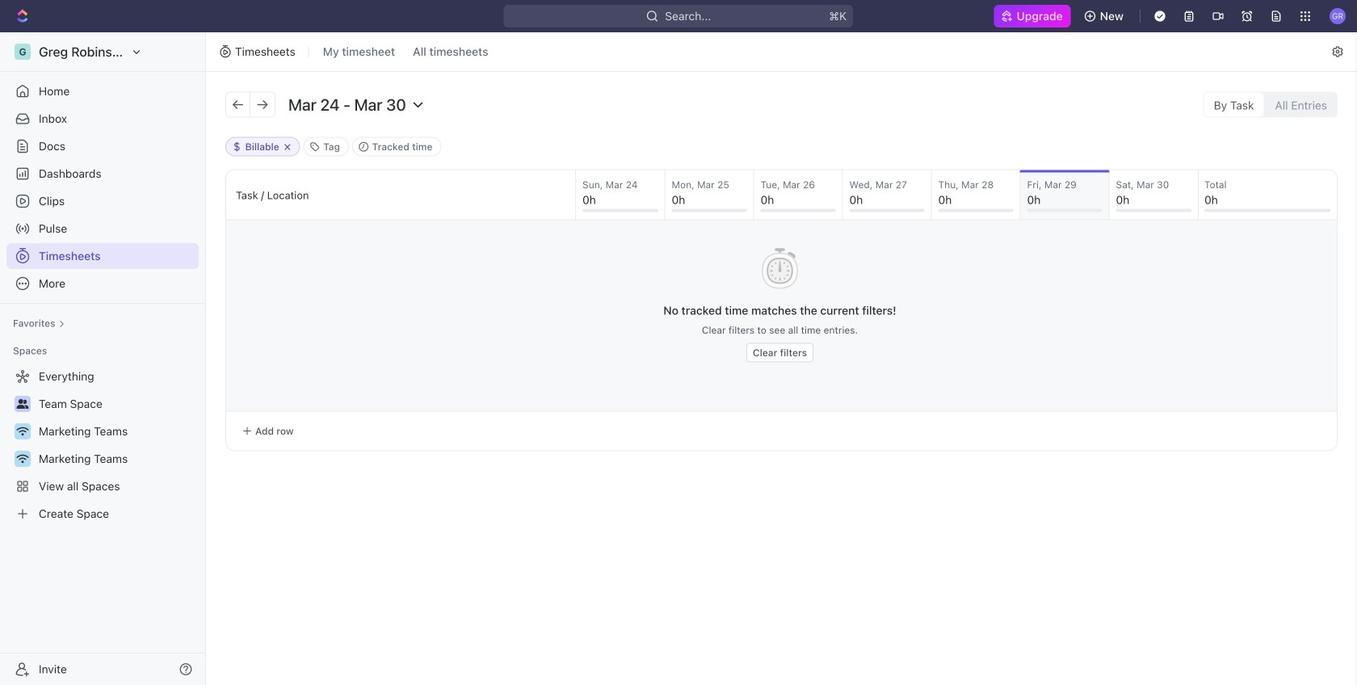 Task type: vqa. For each thing, say whether or not it's contained in the screenshot.
top wifi image
yes



Task type: describe. For each thing, give the bounding box(es) containing it.
sidebar navigation
[[0, 32, 209, 685]]

greg robinson's workspace, , element
[[15, 44, 31, 60]]

tree inside sidebar navigation
[[6, 364, 199, 527]]



Task type: locate. For each thing, give the bounding box(es) containing it.
user group image
[[17, 399, 29, 409]]

tree
[[6, 364, 199, 527]]

wifi image
[[17, 454, 29, 464]]

wifi image
[[17, 427, 29, 436]]



